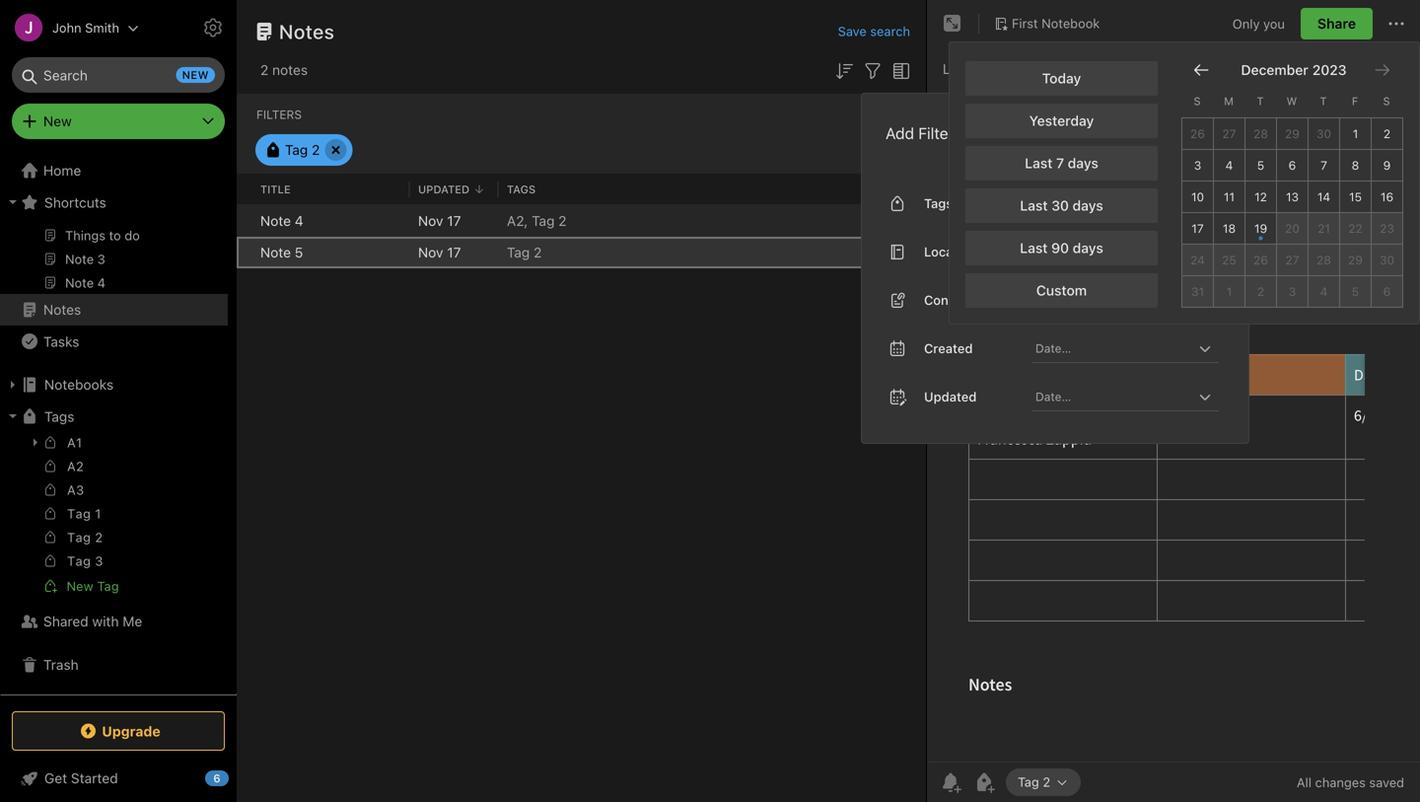 Task type: vqa. For each thing, say whether or not it's contained in the screenshot.
Account info… link
no



Task type: locate. For each thing, give the bounding box(es) containing it.
tags up a1
[[44, 408, 74, 424]]

tree
[[0, 6, 237, 694]]

12
[[1255, 190, 1268, 204]]

new
[[43, 113, 72, 129], [67, 579, 94, 593]]

note 5
[[260, 244, 303, 260]]

26 button
[[1183, 118, 1215, 150], [1246, 244, 1278, 276]]

20 button
[[1278, 213, 1309, 244]]

1 horizontal spatial 6 button
[[1372, 276, 1404, 308]]

add filters
[[886, 124, 962, 142]]

cell for note 4
[[237, 205, 253, 237]]

days right the 90
[[1073, 240, 1104, 256]]

18
[[1223, 221, 1236, 235]]

4 down 21 button
[[1321, 284, 1328, 298]]

4 button down 21 button
[[1309, 276, 1341, 308]]

22
[[1349, 221, 1363, 235]]

More actions field
[[1385, 8, 1409, 39]]

3 button up 10
[[1183, 150, 1215, 181]]

27 button down m on the right top of page
[[1215, 118, 1246, 150]]

notes link
[[0, 294, 228, 326]]

1 vertical spatial 30 button
[[1372, 244, 1404, 276]]

1 vertical spatial 1
[[1227, 284, 1233, 298]]

28 button
[[1246, 118, 1278, 150], [1309, 244, 1341, 276]]

upgrade
[[102, 723, 161, 739]]

row group
[[237, 205, 926, 268]]

17
[[447, 213, 461, 229], [1192, 221, 1204, 235], [447, 244, 461, 260]]

me
[[123, 613, 142, 629]]

updated
[[418, 183, 470, 196], [924, 389, 977, 404]]

december 2023
[[1242, 61, 1347, 78]]

2 vertical spatial 4
[[1321, 284, 1328, 298]]

2 horizontal spatial 4
[[1321, 284, 1328, 298]]

0 vertical spatial 6 button
[[1278, 150, 1309, 181]]

more actions image
[[1385, 12, 1409, 36]]

14
[[1318, 190, 1331, 204]]

1 horizontal spatial 7
[[1321, 158, 1328, 172]]

1 horizontal spatial 4
[[1226, 158, 1234, 172]]

28 right all
[[1254, 127, 1269, 140]]

1 horizontal spatial 27 button
[[1278, 244, 1309, 276]]

group
[[0, 37, 228, 302], [0, 431, 228, 606]]

0 vertical spatial note
[[260, 213, 291, 229]]

2 vertical spatial 30
[[1380, 253, 1395, 267]]

all
[[1297, 775, 1312, 790]]

0 vertical spatial 1
[[1353, 127, 1359, 140]]

tag 2 up the tag 3
[[67, 530, 103, 545]]

0 vertical spatial group
[[0, 37, 228, 302]]

6 button up 13 at the right top of the page
[[1278, 150, 1309, 181]]

0 vertical spatial 3
[[1195, 158, 1202, 172]]

tag 2 button right add tag image
[[1006, 769, 1081, 796]]

saved
[[1370, 775, 1405, 790]]

7 left 8
[[1321, 158, 1328, 172]]

4 up 11 at right
[[1226, 158, 1234, 172]]

tag up title
[[285, 142, 308, 158]]

28 button right all
[[1246, 118, 1278, 150]]

0 vertical spatial 28 button
[[1246, 118, 1278, 150]]

0 horizontal spatial 28
[[1254, 127, 1269, 140]]

0 horizontal spatial 5
[[295, 244, 303, 260]]

last 7 days
[[1025, 155, 1099, 171]]

notes
[[279, 20, 335, 43], [43, 301, 81, 318]]

days up last 30 days
[[1068, 155, 1099, 171]]

2 horizontal spatial 6
[[1384, 284, 1391, 298]]

date… inside field
[[1036, 341, 1072, 355]]

2023 down share button
[[1313, 61, 1347, 78]]

5 down the note 4
[[295, 244, 303, 260]]

home link
[[0, 155, 237, 186]]

2 button up the 9
[[1372, 118, 1404, 150]]

t right w
[[1321, 95, 1328, 108]]

0 horizontal spatial s
[[1194, 95, 1201, 108]]

6 inside help and learning task checklist field
[[213, 772, 221, 785]]

9 button
[[1372, 150, 1404, 181]]

1 horizontal spatial 26 button
[[1246, 244, 1278, 276]]

0 vertical spatial notes
[[279, 20, 335, 43]]

1 for top 1 button
[[1353, 127, 1359, 140]]

4 up note 5
[[295, 213, 304, 229]]

last edited on nov 17, 2023
[[943, 61, 1120, 77]]

2 vertical spatial 1
[[95, 506, 101, 521]]

notes up tasks
[[43, 301, 81, 318]]

26
[[1191, 127, 1206, 140], [1254, 253, 1269, 267]]

1 button up 8
[[1341, 118, 1372, 150]]

last inside "note window" element
[[943, 61, 970, 77]]

0 horizontal spatial 6 button
[[1278, 150, 1309, 181]]

tag 2 right add tag image
[[1018, 775, 1051, 789]]

2 horizontal spatial 1
[[1353, 127, 1359, 140]]

11 button
[[1215, 181, 1246, 213]]

1 vertical spatial 27 button
[[1278, 244, 1309, 276]]

2 nov 17 from the top
[[418, 244, 461, 260]]

2 button
[[1372, 118, 1404, 150], [1246, 276, 1278, 308]]

1 vertical spatial 27
[[1286, 253, 1300, 267]]

2023 right 17, on the top right of the page
[[1087, 61, 1120, 77]]

1 cell from the top
[[237, 205, 253, 237]]

tags
[[507, 183, 536, 196], [924, 196, 953, 211], [44, 408, 74, 424]]

2 group from the top
[[0, 431, 228, 606]]

new for new
[[43, 113, 72, 129]]

tags up 'located'
[[924, 196, 953, 211]]

5 down 22 button
[[1352, 284, 1360, 298]]

0 vertical spatial 5
[[1258, 158, 1265, 172]]

0 horizontal spatial 6
[[213, 772, 221, 785]]

1 vertical spatial 26 button
[[1246, 244, 1278, 276]]

1 vertical spatial 26
[[1254, 253, 1269, 267]]

located in
[[924, 244, 988, 259]]

you
[[1264, 16, 1285, 31]]

1 horizontal spatial filters
[[919, 124, 962, 142]]

27 right all
[[1223, 127, 1237, 140]]

Search text field
[[26, 57, 211, 93]]

0 horizontal spatial 1 button
[[1215, 276, 1246, 308]]

 Date picker field
[[1032, 383, 1237, 411]]

0 vertical spatial 29
[[1286, 127, 1300, 140]]

in
[[977, 244, 988, 259]]

group containing a1
[[0, 431, 228, 606]]

t
[[1257, 95, 1264, 108], [1321, 95, 1328, 108]]

29
[[1286, 127, 1300, 140], [1349, 253, 1363, 267]]

tag up new tag
[[67, 553, 91, 568]]

1 button
[[1341, 118, 1372, 150], [1215, 276, 1246, 308]]

last up last 30 days
[[1025, 155, 1053, 171]]

1 group from the top
[[0, 37, 228, 302]]

6 button
[[1278, 150, 1309, 181], [1372, 276, 1404, 308]]

clear all
[[1166, 125, 1217, 141]]

add a reminder image
[[939, 771, 963, 794]]

2 date… from the top
[[1036, 390, 1072, 403]]

new inside popup button
[[43, 113, 72, 129]]

2 horizontal spatial 5
[[1352, 284, 1360, 298]]

save search
[[838, 24, 911, 38]]

31
[[1192, 284, 1205, 298]]

1 note from the top
[[260, 213, 291, 229]]

last for last 7 days
[[1025, 155, 1053, 171]]

24 button
[[1183, 244, 1215, 276]]

5 button down 22 button
[[1341, 276, 1372, 308]]

1 down a3 link
[[95, 506, 101, 521]]

3 down 20 button
[[1289, 284, 1297, 298]]

30 button
[[1309, 118, 1341, 150], [1372, 244, 1404, 276]]

last for last 90 days
[[1020, 240, 1048, 256]]

nov for a2, tag 2
[[418, 213, 444, 229]]

2 note from the top
[[260, 244, 291, 260]]

cell
[[237, 205, 253, 237], [237, 237, 253, 268]]

0 vertical spatial 29 button
[[1278, 118, 1309, 150]]

filters down 2 notes
[[257, 108, 302, 121]]

27 down 20 button
[[1286, 253, 1300, 267]]

a2
[[67, 459, 84, 474]]

28 down 21 button
[[1317, 253, 1332, 267]]

last up "last 90 days"
[[1020, 197, 1048, 213]]

3 inside group
[[95, 553, 103, 568]]

1 vertical spatial 3
[[1289, 284, 1297, 298]]

tags up a2,
[[507, 183, 536, 196]]

2 s from the left
[[1384, 95, 1391, 108]]

december
[[1242, 61, 1309, 78]]

1 vertical spatial group
[[0, 431, 228, 606]]

5 up 12
[[1258, 158, 1265, 172]]

0 vertical spatial 6
[[1289, 158, 1297, 172]]

27 button down 20 at right top
[[1278, 244, 1309, 276]]

0 vertical spatial date…
[[1036, 341, 1072, 355]]

nov for tag 2
[[418, 244, 444, 260]]

tag 2 button up title
[[256, 134, 353, 166]]

Add filters field
[[861, 57, 885, 83]]

cell left note 5
[[237, 237, 253, 268]]

29 button
[[1278, 118, 1309, 150], [1341, 244, 1372, 276]]

28 button down 21
[[1309, 244, 1341, 276]]

6 left click to collapse image
[[213, 772, 221, 785]]

0 vertical spatial 27
[[1223, 127, 1237, 140]]

6 up 13 at the right top of the page
[[1289, 158, 1297, 172]]

1 button right 31
[[1215, 276, 1246, 308]]

29 for the left 29 button
[[1286, 127, 1300, 140]]

27 button
[[1215, 118, 1246, 150], [1278, 244, 1309, 276]]

30 up the 90
[[1052, 197, 1069, 213]]

first notebook
[[1012, 16, 1100, 31]]

t left w
[[1257, 95, 1264, 108]]

30 down "23" button
[[1380, 253, 1395, 267]]

1 horizontal spatial 26
[[1254, 253, 1269, 267]]

0 horizontal spatial 1
[[95, 506, 101, 521]]

tag down tag 3 link at the left bottom of page
[[97, 579, 119, 593]]

0 horizontal spatial 2023
[[1087, 61, 1120, 77]]

0 horizontal spatial 3
[[95, 553, 103, 568]]

0 horizontal spatial updated
[[418, 183, 470, 196]]

new inside button
[[67, 579, 94, 593]]

1 horizontal spatial 3
[[1195, 158, 1202, 172]]

17 inside 17 button
[[1192, 221, 1204, 235]]

10
[[1192, 190, 1205, 204]]

filters right add
[[919, 124, 962, 142]]

tag 2 inside group
[[67, 530, 103, 545]]

1 vertical spatial nov
[[418, 213, 444, 229]]

0 vertical spatial 4 button
[[1215, 150, 1246, 181]]

31 button
[[1183, 276, 1215, 308]]

1 vertical spatial 30
[[1052, 197, 1069, 213]]

1 vertical spatial 6
[[1384, 284, 1391, 298]]

11
[[1224, 190, 1235, 204]]

tag down tag 1
[[67, 530, 91, 545]]

notes up notes
[[279, 20, 335, 43]]

4 button up 11 at right
[[1215, 150, 1246, 181]]

s right f
[[1384, 95, 1391, 108]]

filters
[[257, 108, 302, 121], [919, 124, 962, 142]]

tag left tag 2 tag actions field
[[1018, 775, 1040, 789]]

4 button
[[1215, 150, 1246, 181], [1309, 276, 1341, 308]]

0 horizontal spatial 4 button
[[1215, 150, 1246, 181]]

6 button down "23" button
[[1372, 276, 1404, 308]]

21
[[1318, 221, 1331, 235]]

1 right '31' button
[[1227, 284, 1233, 298]]

notes inside notes link
[[43, 301, 81, 318]]

17 for a2, tag 2
[[447, 213, 461, 229]]

7 inside button
[[1321, 158, 1328, 172]]

tag 3
[[67, 553, 103, 568]]

30 up 7 button
[[1317, 127, 1332, 140]]

1 vertical spatial 1 button
[[1215, 276, 1246, 308]]

only you
[[1233, 16, 1285, 31]]

2 vertical spatial nov
[[418, 244, 444, 260]]

2 button right '31' button
[[1246, 276, 1278, 308]]

1 date… from the top
[[1036, 341, 1072, 355]]

1 horizontal spatial 27
[[1286, 253, 1300, 267]]

21 button
[[1309, 213, 1341, 244]]

cell left the note 4
[[237, 205, 253, 237]]

2 cell from the top
[[237, 237, 253, 268]]

date…
[[1036, 341, 1072, 355], [1036, 390, 1072, 403]]

0 vertical spatial tag 2 button
[[256, 134, 353, 166]]

0 horizontal spatial 5 button
[[1246, 150, 1278, 181]]

trash link
[[0, 649, 228, 681]]

December field
[[1238, 61, 1309, 78]]

1 vertical spatial note
[[260, 244, 291, 260]]

tag inside tag 2 link
[[67, 530, 91, 545]]

4
[[1226, 158, 1234, 172], [295, 213, 304, 229], [1321, 284, 1328, 298]]

new down the tag 3
[[67, 579, 94, 593]]

0 vertical spatial nov 17
[[418, 213, 461, 229]]

5 button up 12
[[1246, 150, 1278, 181]]

note
[[260, 213, 291, 229], [260, 244, 291, 260]]

1 vertical spatial updated
[[924, 389, 977, 404]]

note down title
[[260, 213, 291, 229]]

shortcuts
[[44, 194, 106, 210]]

date… inside  date picker field
[[1036, 390, 1072, 403]]

expand notebooks image
[[5, 377, 21, 393]]

1 vertical spatial filters
[[919, 124, 962, 142]]

View options field
[[885, 57, 914, 83]]

1 vertical spatial 4 button
[[1309, 276, 1341, 308]]

1 s from the left
[[1194, 95, 1201, 108]]

new for new tag
[[67, 579, 94, 593]]

s left m on the right top of page
[[1194, 95, 1201, 108]]

16
[[1381, 190, 1394, 204]]

1 horizontal spatial 6
[[1289, 158, 1297, 172]]

1 horizontal spatial 28
[[1317, 253, 1332, 267]]

3 up new tag
[[95, 553, 103, 568]]

0 vertical spatial days
[[1068, 155, 1099, 171]]

add
[[886, 124, 915, 142]]

1 horizontal spatial updated
[[924, 389, 977, 404]]

title
[[260, 183, 291, 196]]

1 horizontal spatial 28 button
[[1309, 244, 1341, 276]]

0 vertical spatial 26 button
[[1183, 118, 1215, 150]]

nov
[[1038, 61, 1063, 77], [418, 213, 444, 229], [418, 244, 444, 260]]

7 up last 30 days
[[1057, 155, 1065, 171]]

note down the note 4
[[260, 244, 291, 260]]

4 for 4 button to the right
[[1321, 284, 1328, 298]]

6 for "6" button to the right
[[1384, 284, 1391, 298]]

9
[[1384, 158, 1391, 172]]

1 vertical spatial nov 17
[[418, 244, 461, 260]]

note 4
[[260, 213, 304, 229]]

1 vertical spatial new
[[67, 579, 94, 593]]

tag 3 link
[[0, 551, 228, 574]]

last for last edited on nov 17, 2023
[[943, 61, 970, 77]]

2 vertical spatial 3
[[95, 553, 103, 568]]

1 vertical spatial 29 button
[[1341, 244, 1372, 276]]

3 button
[[1183, 150, 1215, 181], [1278, 276, 1309, 308]]

27
[[1223, 127, 1237, 140], [1286, 253, 1300, 267]]

1 vertical spatial 2 button
[[1246, 276, 1278, 308]]

7
[[1057, 155, 1065, 171], [1321, 158, 1328, 172]]

new tag
[[67, 579, 119, 593]]

contains
[[924, 293, 979, 307]]

last left edited
[[943, 61, 970, 77]]

days down last 7 days
[[1073, 197, 1104, 213]]

6 down "23" button
[[1384, 284, 1391, 298]]

29 button down 22
[[1341, 244, 1372, 276]]

last left the 90
[[1020, 240, 1048, 256]]

1 up 8
[[1353, 127, 1359, 140]]

1 vertical spatial 28 button
[[1309, 244, 1341, 276]]

0 horizontal spatial 3 button
[[1183, 150, 1215, 181]]

Note Editor text field
[[927, 95, 1421, 762]]

29 down 22 button
[[1349, 253, 1363, 267]]

0 horizontal spatial tags
[[44, 408, 74, 424]]

4 for left 4 button
[[1226, 158, 1234, 172]]

date… down date… field
[[1036, 390, 1072, 403]]

29 button down w
[[1278, 118, 1309, 150]]

18 button
[[1215, 213, 1246, 244]]

0 vertical spatial new
[[43, 113, 72, 129]]

0 horizontal spatial 26
[[1191, 127, 1206, 140]]

3 up 10
[[1195, 158, 1202, 172]]

click to collapse image
[[229, 766, 244, 789]]

0 horizontal spatial 29
[[1286, 127, 1300, 140]]

Tag 2 Tag actions field
[[1051, 775, 1070, 789]]

new up home
[[43, 113, 72, 129]]

tag inside "note window" element
[[1018, 775, 1040, 789]]

tag down a3
[[67, 506, 91, 521]]

john smith
[[52, 20, 119, 35]]

tag inside tag 3 link
[[67, 553, 91, 568]]

1 horizontal spatial 30
[[1317, 127, 1332, 140]]

1 horizontal spatial 1
[[1227, 284, 1233, 298]]

28
[[1254, 127, 1269, 140], [1317, 253, 1332, 267]]

29 down w
[[1286, 127, 1300, 140]]

notebook
[[1042, 16, 1100, 31]]

0 vertical spatial nov
[[1038, 61, 1063, 77]]

tag 2 up title
[[285, 142, 320, 158]]

1 vertical spatial 29
[[1349, 253, 1363, 267]]

2 vertical spatial 6
[[213, 772, 221, 785]]

1 vertical spatial 4
[[295, 213, 304, 229]]

date… down 'custom'
[[1036, 341, 1072, 355]]

3 button down 20 button
[[1278, 276, 1309, 308]]

90
[[1052, 240, 1070, 256]]

0 horizontal spatial 29 button
[[1278, 118, 1309, 150]]

1 nov 17 from the top
[[418, 213, 461, 229]]

26 for the left 26 button
[[1191, 127, 1206, 140]]



Task type: describe. For each thing, give the bounding box(es) containing it.
Help and Learning task checklist field
[[0, 763, 237, 794]]

days for last 7 days
[[1068, 155, 1099, 171]]

1 horizontal spatial notes
[[279, 20, 335, 43]]

0 horizontal spatial 30
[[1052, 197, 1069, 213]]

2 horizontal spatial 30
[[1380, 253, 1395, 267]]

2 inside group
[[95, 530, 103, 545]]

1 vertical spatial 28
[[1317, 253, 1332, 267]]

john
[[52, 20, 82, 35]]

13
[[1287, 190, 1299, 204]]

Sort options field
[[833, 57, 856, 83]]

expand tags image
[[5, 408, 21, 424]]

tag 2 down a2,
[[507, 244, 542, 260]]

tree containing home
[[0, 6, 237, 694]]

0 horizontal spatial 7
[[1057, 155, 1065, 171]]

notebooks
[[44, 376, 114, 393]]

new
[[182, 69, 209, 81]]

2 vertical spatial 5
[[1352, 284, 1360, 298]]

16 button
[[1372, 181, 1404, 213]]

started
[[71, 770, 118, 786]]

home
[[43, 162, 81, 179]]

2 horizontal spatial tags
[[924, 196, 953, 211]]

tag 1 link
[[0, 503, 228, 527]]

1 vertical spatial 5
[[295, 244, 303, 260]]

shortcuts button
[[0, 186, 228, 218]]

23
[[1380, 221, 1395, 235]]

19
[[1255, 221, 1268, 235]]

smith
[[85, 20, 119, 35]]

group for tags
[[0, 431, 228, 606]]

only
[[1233, 16, 1260, 31]]

2023 inside "note window" element
[[1087, 61, 1120, 77]]

new search field
[[26, 57, 215, 93]]

8 button
[[1341, 150, 1372, 181]]

shared
[[43, 613, 89, 629]]

2 horizontal spatial 3
[[1289, 284, 1297, 298]]

0 horizontal spatial 2 button
[[1246, 276, 1278, 308]]

m
[[1225, 95, 1234, 108]]

17 button
[[1183, 213, 1215, 244]]

clear
[[1166, 125, 1200, 141]]

upgrade button
[[12, 711, 225, 751]]

settings image
[[201, 16, 225, 39]]

custom
[[1037, 282, 1087, 298]]

25
[[1223, 253, 1237, 267]]

1 horizontal spatial tags
[[507, 183, 536, 196]]

row group containing note 4
[[237, 205, 926, 268]]

23 button
[[1372, 213, 1404, 244]]

1 horizontal spatial tag 2 button
[[1006, 769, 1081, 796]]

trash
[[43, 657, 79, 673]]

0 vertical spatial 2 button
[[1372, 118, 1404, 150]]

2 inside "note window" element
[[1043, 775, 1051, 789]]

notebooks link
[[0, 369, 228, 401]]

f
[[1352, 95, 1359, 108]]

0 horizontal spatial 30 button
[[1309, 118, 1341, 150]]

a2 link
[[0, 456, 228, 479]]

edited
[[974, 61, 1014, 77]]

cell for note 5
[[237, 237, 253, 268]]

tag inside the 'tag 1' link
[[67, 506, 91, 521]]

search
[[871, 24, 911, 38]]

tasks button
[[0, 326, 228, 357]]

26 for bottom 26 button
[[1254, 253, 1269, 267]]

tag 1
[[67, 506, 101, 521]]

a1
[[67, 435, 82, 450]]

note for note 5
[[260, 244, 291, 260]]

on
[[1018, 61, 1034, 77]]

1 horizontal spatial 3 button
[[1278, 276, 1309, 308]]

1 horizontal spatial 2023
[[1313, 61, 1347, 78]]

15 button
[[1341, 181, 1372, 213]]

0 vertical spatial 3 button
[[1183, 150, 1215, 181]]

0 horizontal spatial filters
[[257, 108, 302, 121]]

2 t from the left
[[1321, 95, 1328, 108]]

tag inside new tag button
[[97, 579, 119, 593]]

1 horizontal spatial 5
[[1258, 158, 1265, 172]]

expand note image
[[941, 12, 965, 36]]

clear all button
[[1164, 121, 1219, 145]]

17 for tag 2
[[447, 244, 461, 260]]

17,
[[1067, 61, 1083, 77]]

0 horizontal spatial 26 button
[[1183, 118, 1215, 150]]

a2, tag 2
[[507, 213, 567, 229]]

get
[[44, 770, 67, 786]]

 Date picker field
[[1032, 334, 1237, 363]]

a2,
[[507, 213, 528, 229]]

changes
[[1316, 775, 1366, 790]]

10 button
[[1183, 181, 1215, 213]]

all changes saved
[[1297, 775, 1405, 790]]

today
[[1043, 70, 1082, 86]]

add filters image
[[861, 59, 885, 83]]

0 horizontal spatial 27
[[1223, 127, 1237, 140]]

tag 2 inside "note window" element
[[1018, 775, 1051, 789]]

with
[[92, 613, 119, 629]]

6 for the leftmost "6" button
[[1289, 158, 1297, 172]]

25 button
[[1215, 244, 1246, 276]]

14 button
[[1309, 181, 1341, 213]]

get started
[[44, 770, 118, 786]]

29 for rightmost 29 button
[[1349, 253, 1363, 267]]

0 vertical spatial 1 button
[[1341, 118, 1372, 150]]

Account field
[[0, 8, 139, 47]]

1 inside group
[[95, 506, 101, 521]]

1 horizontal spatial 29 button
[[1341, 244, 1372, 276]]

12 button
[[1246, 181, 1278, 213]]

tag right a2,
[[532, 213, 555, 229]]

group for shortcuts
[[0, 37, 228, 302]]

2 notes
[[260, 62, 308, 78]]

save
[[838, 24, 867, 38]]

save search button
[[838, 22, 911, 41]]

yesterday
[[1030, 112, 1094, 129]]

nov inside "note window" element
[[1038, 61, 1063, 77]]

19 button
[[1246, 213, 1278, 244]]

tag 2 link
[[0, 527, 228, 551]]

notes
[[272, 62, 308, 78]]

a1 link
[[0, 431, 228, 456]]

last 90 days
[[1020, 240, 1104, 256]]

shared with me
[[43, 613, 142, 629]]

22 button
[[1341, 213, 1372, 244]]

note window element
[[927, 0, 1421, 802]]

date… for updated
[[1036, 390, 1072, 403]]

a3 link
[[0, 479, 228, 503]]

note for note 4
[[260, 213, 291, 229]]

first notebook button
[[988, 10, 1107, 37]]

last for last 30 days
[[1020, 197, 1048, 213]]

1 t from the left
[[1257, 95, 1264, 108]]

0 vertical spatial 27 button
[[1215, 118, 1246, 150]]

15
[[1350, 190, 1363, 204]]

new button
[[12, 104, 225, 139]]

days for last 30 days
[[1073, 197, 1104, 213]]

1 horizontal spatial 4 button
[[1309, 276, 1341, 308]]

share button
[[1301, 8, 1373, 39]]

nov 17 for a2, tag 2
[[418, 213, 461, 229]]

add tag image
[[973, 771, 996, 794]]

13 button
[[1278, 181, 1309, 213]]

nov 17 for tag 2
[[418, 244, 461, 260]]

tag down a2,
[[507, 244, 530, 260]]

1 horizontal spatial 5 button
[[1341, 276, 1372, 308]]

2023 field
[[1309, 61, 1347, 78]]

created
[[924, 341, 973, 356]]

0 horizontal spatial 28 button
[[1246, 118, 1278, 150]]

24
[[1191, 253, 1206, 267]]

days for last 90 days
[[1073, 240, 1104, 256]]

7 button
[[1309, 150, 1341, 181]]

0 horizontal spatial tag 2 button
[[256, 134, 353, 166]]

date… for created
[[1036, 341, 1072, 355]]

tasks
[[43, 333, 79, 350]]

1 for bottom 1 button
[[1227, 284, 1233, 298]]

tags inside button
[[44, 408, 74, 424]]



